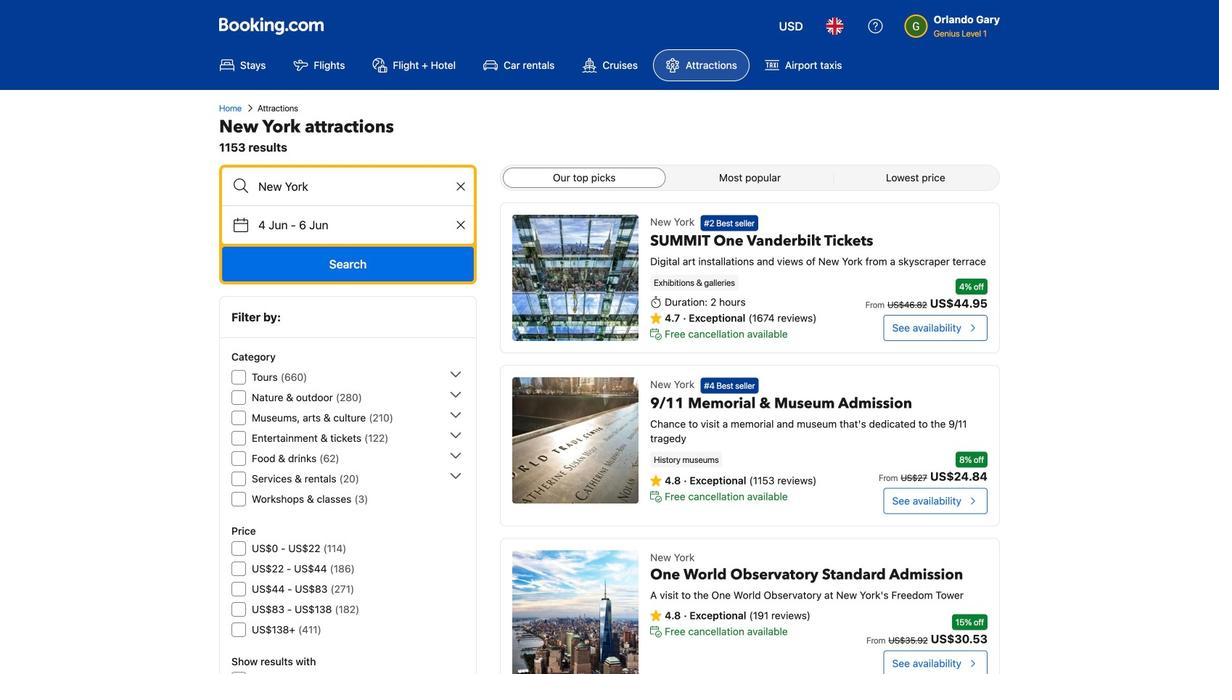 Task type: vqa. For each thing, say whether or not it's contained in the screenshot.
THE WHERE ARE YOU GOING? search box
yes



Task type: describe. For each thing, give the bounding box(es) containing it.
Where are you going? search field
[[222, 168, 474, 205]]



Task type: locate. For each thing, give the bounding box(es) containing it.
your account menu orlando gary genius level 1 element
[[905, 12, 1000, 40]]

booking.com image
[[219, 17, 324, 35]]



